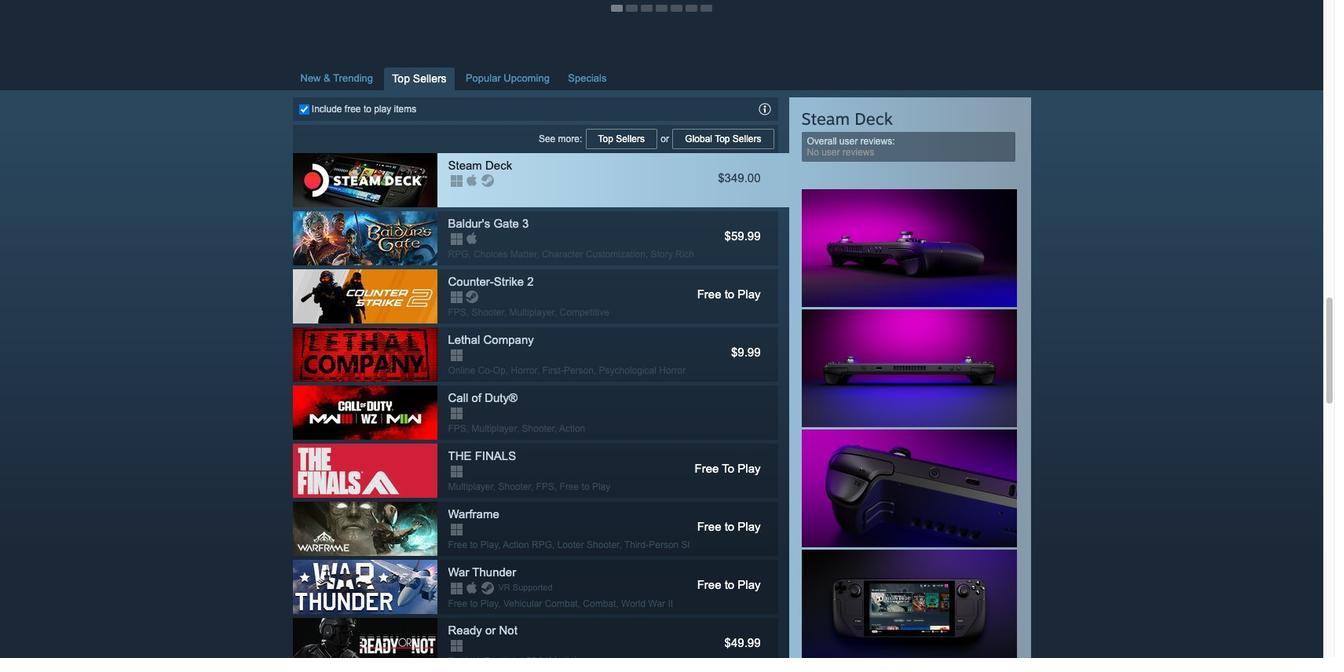 Task type: vqa. For each thing, say whether or not it's contained in the screenshot.
2nd Personalized
no



Task type: describe. For each thing, give the bounding box(es) containing it.
play up free to play , action rpg , looter shooter , third-person shooter
[[592, 481, 610, 492]]

the finals image
[[293, 443, 437, 498]]

multiplayer , shooter , fps , free to play
[[448, 481, 610, 492]]

ready
[[448, 623, 482, 637]]

character
[[542, 249, 583, 260]]

0 vertical spatial person
[[564, 365, 594, 376]]

fps for fps , multiplayer , shooter , action
[[448, 423, 466, 434]]

more:
[[558, 133, 582, 144]]

duty®
[[485, 391, 518, 404]]

online
[[448, 365, 475, 376]]

warframe
[[448, 507, 499, 520]]

1 combat from the left
[[545, 598, 578, 609]]

2 vertical spatial fps
[[536, 481, 554, 492]]

1 vertical spatial multiplayer
[[472, 423, 517, 434]]

items
[[394, 103, 416, 114]]

shooter up lethal company
[[472, 307, 504, 318]]

play down free to play
[[738, 520, 761, 533]]

no
[[807, 147, 819, 158]]

2
[[527, 275, 534, 288]]

to down $59.99
[[725, 287, 734, 301]]

not
[[499, 623, 517, 637]]

2 combat from the left
[[583, 598, 616, 609]]

0 vertical spatial war
[[448, 565, 469, 579]]

third-
[[624, 539, 649, 550]]

story
[[651, 249, 673, 260]]

play up thunder
[[480, 539, 498, 550]]

reviews
[[843, 147, 874, 158]]

new
[[300, 72, 321, 84]]

psychological
[[599, 365, 656, 376]]

company
[[483, 333, 534, 346]]

include free to play items
[[309, 103, 416, 114]]

war inside 'vr supported free to play , vehicular combat , combat , world war ii'
[[648, 598, 665, 609]]

vr supported free to play , vehicular combat , combat , world war ii
[[448, 582, 673, 609]]

0 horizontal spatial action
[[503, 539, 529, 550]]

2 free to play from the top
[[697, 520, 761, 533]]

vehicular
[[503, 598, 542, 609]]

choices
[[474, 249, 508, 260]]

ready or not image
[[293, 618, 437, 658]]

rich
[[675, 249, 694, 260]]

0 horizontal spatial top
[[392, 72, 410, 85]]

shooter down finals
[[498, 481, 531, 492]]

strike
[[494, 275, 524, 288]]

to inside 'vr supported free to play , vehicular combat , combat , world war ii'
[[470, 598, 478, 609]]

0 horizontal spatial sellers
[[413, 72, 447, 85]]

2 horizontal spatial sellers
[[733, 133, 761, 144]]

1 horror from the left
[[511, 365, 537, 376]]

1 vertical spatial rpg
[[532, 539, 552, 550]]

to right free
[[364, 103, 371, 114]]

the finals
[[448, 449, 516, 462]]

top sellers link
[[585, 128, 658, 150]]

warframe image
[[293, 502, 437, 556]]

$59.99
[[725, 229, 761, 242]]

looter
[[557, 539, 584, 550]]

global top sellers link
[[672, 128, 775, 150]]

1 horizontal spatial action
[[559, 423, 585, 434]]

co-
[[478, 365, 493, 376]]

global
[[685, 133, 712, 144]]

lethal company
[[448, 333, 534, 346]]

to up free to play , action rpg , looter shooter , third-person shooter
[[582, 481, 589, 492]]

specials
[[568, 72, 607, 84]]

see more:
[[539, 133, 585, 144]]

play right to at the right bottom of the page
[[738, 461, 761, 475]]

to
[[722, 461, 734, 475]]

popular
[[466, 72, 501, 84]]

free to play , action rpg , looter shooter , third-person shooter
[[448, 539, 714, 550]]

0 horizontal spatial rpg
[[448, 249, 468, 260]]

upcoming
[[504, 72, 550, 84]]

of
[[472, 391, 481, 404]]

op
[[493, 365, 506, 376]]

popular upcoming
[[466, 72, 550, 84]]

fps , multiplayer , shooter , action
[[448, 423, 585, 434]]

gate
[[493, 216, 519, 230]]

counter-strike 2
[[448, 275, 534, 288]]

shooter up multiplayer , shooter , fps , free to play
[[522, 423, 554, 434]]

war thunder image
[[293, 560, 437, 614]]

free to play for thunder
[[697, 578, 761, 591]]

deck for steam deck overall user reviews: no user reviews
[[855, 108, 893, 129]]

baldur's
[[448, 216, 490, 230]]

counter-
[[448, 275, 494, 288]]

counter-strike 2 image
[[293, 269, 437, 323]]

ii
[[668, 598, 673, 609]]



Task type: locate. For each thing, give the bounding box(es) containing it.
free to play up $49.99 on the right bottom of page
[[697, 578, 761, 591]]

person left psychological
[[564, 365, 594, 376]]

1 horizontal spatial sellers
[[616, 133, 645, 144]]

rpg , choices matter , character customization , story rich
[[448, 249, 694, 260]]

0 vertical spatial rpg
[[448, 249, 468, 260]]

war left thunder
[[448, 565, 469, 579]]

to up war thunder
[[470, 539, 478, 550]]

1 horizontal spatial rpg
[[532, 539, 552, 550]]

2 vertical spatial multiplayer
[[448, 481, 493, 492]]

0 vertical spatial deck
[[855, 108, 893, 129]]

1 horizontal spatial deck
[[855, 108, 893, 129]]

to down to at the right bottom of the page
[[725, 520, 734, 533]]

sellers
[[413, 72, 447, 85], [616, 133, 645, 144], [733, 133, 761, 144]]

0 horizontal spatial deck
[[485, 158, 512, 172]]

steam for steam deck
[[448, 158, 482, 172]]

fps , shooter , multiplayer , competitive
[[448, 307, 609, 318]]

1 vertical spatial war
[[648, 598, 665, 609]]

1 vertical spatial person
[[649, 539, 679, 550]]

person
[[564, 365, 594, 376], [649, 539, 679, 550]]

2 horizontal spatial top
[[715, 133, 730, 144]]

0 vertical spatial multiplayer
[[509, 307, 554, 318]]

top right more:
[[598, 133, 613, 144]]

overall
[[807, 136, 837, 147]]

competitive
[[560, 307, 609, 318]]

1 horizontal spatial war
[[648, 598, 665, 609]]

user
[[839, 136, 858, 147], [822, 147, 840, 158]]

1 horizontal spatial top sellers
[[598, 133, 645, 144]]

combat left world
[[583, 598, 616, 609]]

0 vertical spatial top sellers
[[392, 72, 447, 85]]

3 free to play from the top
[[697, 578, 761, 591]]

call
[[448, 391, 468, 404]]

free to play
[[697, 287, 761, 301], [697, 520, 761, 533], [697, 578, 761, 591]]

rpg left looter
[[532, 539, 552, 550]]

war
[[448, 565, 469, 579], [648, 598, 665, 609]]

0 vertical spatial steam
[[801, 108, 850, 129]]

first-
[[542, 365, 564, 376]]

free inside 'vr supported free to play , vehicular combat , combat , world war ii'
[[448, 598, 467, 609]]

baldur's gate 3 image
[[293, 211, 437, 265]]

supported
[[513, 582, 553, 592]]

1 vertical spatial action
[[503, 539, 529, 550]]

free to play down $59.99
[[697, 287, 761, 301]]

1 horizontal spatial person
[[649, 539, 679, 550]]

rpg
[[448, 249, 468, 260], [532, 539, 552, 550]]

0 vertical spatial or
[[658, 133, 672, 144]]

deck up 'reviews:'
[[855, 108, 893, 129]]

0 horizontal spatial person
[[564, 365, 594, 376]]

to
[[364, 103, 371, 114], [725, 287, 734, 301], [582, 481, 589, 492], [725, 520, 734, 533], [470, 539, 478, 550], [725, 578, 734, 591], [470, 598, 478, 609]]

$49.99
[[725, 636, 761, 649]]

top right the global
[[715, 133, 730, 144]]

1 horizontal spatial or
[[658, 133, 672, 144]]

steam
[[801, 108, 850, 129], [448, 158, 482, 172]]

steam deck overall user reviews: no user reviews
[[801, 108, 895, 158]]

horror right op
[[511, 365, 537, 376]]

online co-op , horror , first-person , psychological horror
[[448, 365, 686, 376]]

lethal company image
[[293, 327, 437, 381]]

1 vertical spatial steam
[[448, 158, 482, 172]]

horror right psychological
[[659, 365, 686, 376]]

person up ii
[[649, 539, 679, 550]]

new & trending
[[300, 72, 373, 84]]

top
[[392, 72, 410, 85], [598, 133, 613, 144], [715, 133, 730, 144]]

1 vertical spatial free to play
[[697, 520, 761, 533]]

steam for steam deck overall user reviews: no user reviews
[[801, 108, 850, 129]]

deck for steam deck
[[485, 158, 512, 172]]

0 vertical spatial fps
[[448, 307, 466, 318]]

the
[[448, 449, 472, 462]]

,
[[468, 249, 471, 260], [537, 249, 539, 260], [645, 249, 648, 260], [466, 307, 469, 318], [504, 307, 507, 318], [554, 307, 557, 318], [506, 365, 508, 376], [537, 365, 540, 376], [594, 365, 596, 376], [466, 423, 469, 434], [517, 423, 519, 434], [554, 423, 557, 434], [493, 481, 496, 492], [531, 481, 533, 492], [554, 481, 557, 492], [498, 539, 501, 550], [552, 539, 555, 550], [619, 539, 622, 550], [498, 598, 501, 609], [578, 598, 580, 609], [616, 598, 619, 609]]

0 horizontal spatial war
[[448, 565, 469, 579]]

call of duty® image
[[293, 385, 437, 440]]

2 vertical spatial free to play
[[697, 578, 761, 591]]

global top sellers
[[685, 133, 761, 144]]

multiplayer down the "2"
[[509, 307, 554, 318]]

play
[[374, 103, 391, 114]]

free
[[345, 103, 361, 114]]

lethal
[[448, 333, 480, 346]]

finals
[[475, 449, 516, 462]]

call of duty®
[[448, 391, 518, 404]]

combat
[[545, 598, 578, 609], [583, 598, 616, 609]]

or left the global
[[658, 133, 672, 144]]

matter
[[510, 249, 537, 260]]

1 vertical spatial top sellers
[[598, 133, 645, 144]]

shooter
[[472, 307, 504, 318], [522, 423, 554, 434], [498, 481, 531, 492], [587, 539, 619, 550], [681, 539, 714, 550]]

multiplayer up warframe
[[448, 481, 493, 492]]

2 horror from the left
[[659, 365, 686, 376]]

thunder
[[472, 565, 516, 579]]

include
[[312, 103, 342, 114]]

$349.00
[[718, 171, 761, 184]]

user right no
[[822, 147, 840, 158]]

free to play for strike
[[697, 287, 761, 301]]

1 horizontal spatial horror
[[659, 365, 686, 376]]

1 horizontal spatial top
[[598, 133, 613, 144]]

horror
[[511, 365, 537, 376], [659, 365, 686, 376]]

$9.99
[[731, 345, 761, 359]]

1 horizontal spatial combat
[[583, 598, 616, 609]]

play up ready or not
[[480, 598, 498, 609]]

customization
[[586, 249, 645, 260]]

0 horizontal spatial horror
[[511, 365, 537, 376]]

1 horizontal spatial steam
[[801, 108, 850, 129]]

war thunder
[[448, 565, 516, 579]]

war left ii
[[648, 598, 665, 609]]

free to play down to at the right bottom of the page
[[697, 520, 761, 533]]

world
[[621, 598, 646, 609]]

top sellers right more:
[[598, 133, 645, 144]]

action down online co-op , horror , first-person , psychological horror
[[559, 423, 585, 434]]

rpg up counter-
[[448, 249, 468, 260]]

fps
[[448, 307, 466, 318], [448, 423, 466, 434], [536, 481, 554, 492]]

top up items
[[392, 72, 410, 85]]

steam up overall
[[801, 108, 850, 129]]

0 horizontal spatial steam
[[448, 158, 482, 172]]

deck up gate
[[485, 158, 512, 172]]

action
[[559, 423, 585, 434], [503, 539, 529, 550]]

baldur's gate 3
[[448, 216, 529, 230]]

0 vertical spatial free to play
[[697, 287, 761, 301]]

action up thunder
[[503, 539, 529, 550]]

shooter right third-
[[681, 539, 714, 550]]

to up ready or not
[[470, 598, 478, 609]]

sellers up $349.00
[[733, 133, 761, 144]]

or
[[658, 133, 672, 144], [485, 623, 496, 637]]

1 free to play from the top
[[697, 287, 761, 301]]

1 vertical spatial fps
[[448, 423, 466, 434]]

0 vertical spatial action
[[559, 423, 585, 434]]

deck inside steam deck overall user reviews: no user reviews
[[855, 108, 893, 129]]

fps for fps , shooter , multiplayer , competitive
[[448, 307, 466, 318]]

steam deck image
[[293, 153, 437, 207]]

vr
[[498, 582, 510, 592]]

fps up lethal
[[448, 307, 466, 318]]

shooter right looter
[[587, 539, 619, 550]]

multiplayer up finals
[[472, 423, 517, 434]]

1 vertical spatial or
[[485, 623, 496, 637]]

steam deck
[[448, 158, 512, 172]]

play inside 'vr supported free to play , vehicular combat , combat , world war ii'
[[480, 598, 498, 609]]

fps up the the
[[448, 423, 466, 434]]

None checkbox
[[299, 104, 309, 114]]

0 horizontal spatial or
[[485, 623, 496, 637]]

top sellers up items
[[392, 72, 447, 85]]

top sellers
[[392, 72, 447, 85], [598, 133, 645, 144]]

free to play
[[695, 461, 761, 475]]

reviews:
[[860, 136, 895, 147]]

steam inside steam deck overall user reviews: no user reviews
[[801, 108, 850, 129]]

multiplayer
[[509, 307, 554, 318], [472, 423, 517, 434], [448, 481, 493, 492]]

user right overall
[[839, 136, 858, 147]]

sellers right more:
[[616, 133, 645, 144]]

sellers up items
[[413, 72, 447, 85]]

3
[[522, 216, 529, 230]]

steam up baldur's
[[448, 158, 482, 172]]

or left 'not'
[[485, 623, 496, 637]]

&
[[324, 72, 330, 84]]

0 horizontal spatial combat
[[545, 598, 578, 609]]

combat down 'supported'
[[545, 598, 578, 609]]

play up $9.99
[[738, 287, 761, 301]]

trending
[[333, 72, 373, 84]]

to up $49.99 on the right bottom of page
[[725, 578, 734, 591]]

ready or not
[[448, 623, 517, 637]]

see
[[539, 133, 555, 144]]

0 horizontal spatial top sellers
[[392, 72, 447, 85]]

play up $49.99 on the right bottom of page
[[738, 578, 761, 591]]

1 vertical spatial deck
[[485, 158, 512, 172]]

play
[[738, 287, 761, 301], [738, 461, 761, 475], [592, 481, 610, 492], [738, 520, 761, 533], [480, 539, 498, 550], [738, 578, 761, 591], [480, 598, 498, 609]]

fps down 'fps , multiplayer , shooter , action'
[[536, 481, 554, 492]]



